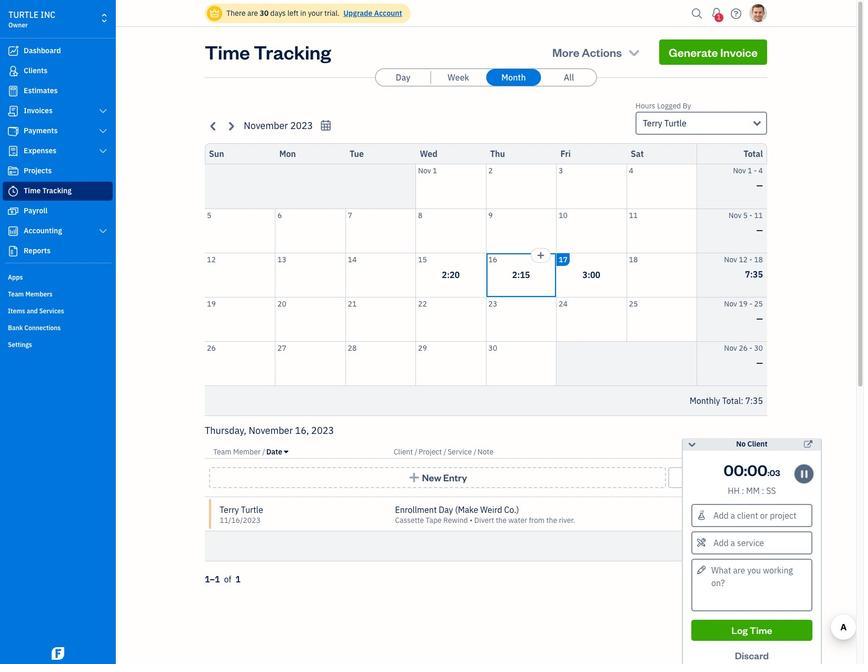 Task type: describe. For each thing, give the bounding box(es) containing it.
expense image
[[7, 146, 20, 157]]

26 button
[[205, 342, 275, 386]]

rewind
[[444, 516, 468, 526]]

account
[[375, 8, 403, 18]]

items
[[8, 307, 25, 315]]

more actions
[[553, 45, 623, 60]]

18 inside nov 12 - 18 7:35
[[755, 255, 764, 264]]

there are 30 days left in your trial. upgrade account
[[227, 8, 403, 18]]

- for nov 19 - 25 —
[[750, 299, 753, 309]]

time link
[[716, 448, 734, 457]]

8 button
[[416, 209, 486, 253]]

apps link
[[3, 269, 113, 285]]

- for nov 1 - 4 —
[[755, 166, 758, 176]]

30 inside nov 26 - 30 —
[[755, 343, 764, 353]]

11/16/2023
[[220, 516, 261, 526]]

22
[[419, 299, 427, 309]]

generate invoice button
[[660, 40, 768, 65]]

accounting link
[[3, 222, 113, 241]]

hh : mm : ss
[[729, 486, 777, 497]]

clients link
[[3, 62, 113, 81]]

5 inside nov 5 - 11 —
[[744, 211, 748, 220]]

status link
[[738, 448, 760, 457]]

november 2023
[[244, 120, 313, 132]]

estimates link
[[3, 82, 113, 101]]

3
[[559, 166, 564, 176]]

daily
[[702, 541, 721, 552]]

invoice
[[721, 45, 758, 60]]

time left no
[[716, 448, 733, 457]]

: down status link
[[745, 460, 748, 480]]

2:20
[[442, 270, 460, 280]]

previous month image
[[208, 120, 220, 132]]

new
[[422, 472, 442, 484]]

turtle for terry turtle 11/16/2023
[[241, 505, 263, 516]]

chevron large down image for expenses
[[98, 147, 108, 155]]

: right hh
[[742, 486, 745, 497]]

12 inside nov 12 - 18 7:35
[[740, 255, 748, 264]]

bank
[[8, 324, 23, 332]]

accounting
[[24, 226, 62, 236]]

- for nov 12 - 18 7:35
[[750, 255, 753, 264]]

9 button
[[487, 209, 557, 253]]

settings link
[[3, 337, 113, 353]]

time inside button
[[750, 625, 773, 637]]

: left ss
[[763, 486, 765, 497]]

7 button
[[346, 209, 416, 253]]

dashboard link
[[3, 42, 113, 61]]

hh
[[729, 486, 741, 497]]

upgrade account link
[[342, 8, 403, 18]]

27
[[278, 343, 287, 353]]

14 button
[[346, 253, 416, 297]]

plus image
[[408, 473, 421, 483]]

4 button
[[628, 164, 697, 208]]

— for nov 1 - 4 —
[[757, 180, 764, 191]]

2 / from the left
[[415, 448, 418, 457]]

freshbooks image
[[50, 648, 66, 660]]

fri
[[561, 149, 571, 159]]

24
[[559, 299, 568, 309]]

wed
[[420, 149, 438, 159]]

project image
[[7, 166, 20, 177]]

invoices
[[24, 106, 53, 115]]

nov for nov 5 - 11 —
[[729, 211, 742, 220]]

new entry
[[422, 472, 468, 484]]

time tracking link
[[3, 182, 113, 201]]

date
[[267, 448, 283, 457]]

log time button
[[692, 620, 813, 641]]

connections
[[24, 324, 61, 332]]

22 button
[[416, 298, 486, 341]]

tracking inside 'link'
[[42, 186, 72, 196]]

pause timer image
[[798, 468, 812, 481]]

of
[[224, 575, 232, 585]]

: down billable at right
[[742, 541, 744, 552]]

play image
[[684, 473, 696, 483]]

go to help image
[[728, 6, 745, 21]]

add a time entry image
[[537, 249, 546, 262]]

client / project / service / note
[[394, 448, 494, 457]]

- for nov 5 - 11 —
[[750, 211, 753, 220]]

client image
[[7, 66, 20, 76]]

Add a client or project text field
[[693, 505, 812, 527]]

projects
[[24, 166, 52, 176]]

2:15 for 2:15 non-billable
[[746, 503, 764, 513]]

river.
[[559, 516, 576, 526]]

total for daily total
[[723, 541, 742, 552]]

tape
[[426, 516, 442, 526]]

nov 19 - 25 —
[[725, 299, 764, 324]]

enrollment
[[395, 505, 437, 516]]

no client
[[737, 440, 768, 449]]

— for nov 5 - 11 —
[[757, 225, 764, 235]]

in
[[301, 8, 307, 18]]

non-
[[717, 517, 734, 526]]

5 / from the left
[[734, 448, 737, 457]]

payroll link
[[3, 202, 113, 221]]

17
[[559, 255, 568, 264]]

chevron large down image for accounting
[[98, 227, 108, 236]]

11 inside nov 5 - 11 —
[[755, 211, 764, 220]]

mm
[[747, 486, 761, 497]]

start
[[698, 472, 720, 484]]

1 inside button
[[433, 166, 438, 176]]

weird
[[481, 505, 503, 516]]

What are you working on? text field
[[692, 559, 813, 612]]

3 button
[[557, 164, 627, 208]]

4 inside button
[[630, 166, 634, 176]]

nov for nov 12 - 18 7:35
[[725, 255, 738, 264]]

30 button
[[487, 342, 557, 386]]

more actions button
[[543, 40, 652, 65]]

29 button
[[416, 342, 486, 386]]

owner
[[8, 21, 28, 29]]

days
[[271, 8, 286, 18]]

5 inside button
[[207, 211, 212, 220]]

day link
[[376, 69, 431, 86]]

monthly total : 7:35
[[690, 396, 764, 406]]

chevrondown image
[[627, 45, 642, 60]]

: right monthly at bottom right
[[742, 396, 744, 406]]

nov for nov 1
[[419, 166, 431, 176]]

(
[[456, 505, 458, 516]]

16
[[489, 255, 498, 264]]

1–1
[[205, 575, 220, 585]]

29
[[419, 343, 427, 353]]

mon
[[280, 149, 296, 159]]

terry for terry turtle
[[644, 118, 663, 129]]

reports link
[[3, 242, 113, 261]]

2 00 from the left
[[748, 460, 768, 480]]

all link
[[542, 69, 597, 86]]

0 vertical spatial 2023
[[291, 120, 313, 132]]

nov 1 - 4 —
[[734, 166, 764, 191]]

25 inside 25 button
[[630, 299, 638, 309]]

nov for nov 26 - 30 —
[[725, 343, 738, 353]]

: inside 00 : 00 : 03
[[768, 468, 770, 479]]

4 / from the left
[[474, 448, 477, 457]]

crown image
[[209, 8, 220, 19]]

member
[[233, 448, 261, 457]]

timer
[[722, 472, 749, 484]]

nov 5 - 11 —
[[729, 211, 764, 235]]

time inside 'link'
[[24, 186, 41, 196]]

7
[[348, 211, 353, 220]]

apps
[[8, 274, 23, 281]]



Task type: vqa. For each thing, say whether or not it's contained in the screenshot.
Accounting link
yes



Task type: locate. For each thing, give the bounding box(es) containing it.
:
[[742, 396, 744, 406], [745, 460, 748, 480], [768, 468, 770, 479], [742, 486, 745, 497], [763, 486, 765, 497], [742, 541, 744, 552]]

2:15 inside 2:15 non-billable
[[746, 503, 764, 513]]

18 down 11 button
[[630, 255, 638, 264]]

3 — from the top
[[757, 313, 764, 324]]

13
[[278, 255, 287, 264]]

2 horizontal spatial 30
[[755, 343, 764, 353]]

turtle up 11/16/2023
[[241, 505, 263, 516]]

— inside nov 5 - 11 —
[[757, 225, 764, 235]]

monthly
[[690, 396, 721, 406]]

0 horizontal spatial 5
[[207, 211, 212, 220]]

1 — from the top
[[757, 180, 764, 191]]

month link
[[487, 69, 542, 86]]

11 down 4 button
[[630, 211, 638, 220]]

trial.
[[325, 8, 340, 18]]

sat
[[631, 149, 644, 159]]

21 button
[[346, 298, 416, 341]]

1 19 from the left
[[207, 299, 216, 309]]

1 7:35 from the top
[[746, 269, 764, 280]]

27 button
[[276, 342, 346, 386]]

chevron large down image for payments
[[98, 127, 108, 135]]

total right monthly at bottom right
[[723, 396, 742, 406]]

payments
[[24, 126, 58, 135]]

19 button
[[205, 298, 275, 341]]

team for team members
[[8, 290, 24, 298]]

timer image
[[7, 186, 20, 197]]

1 vertical spatial terry
[[220, 505, 239, 516]]

26 inside nov 26 - 30 —
[[740, 343, 748, 353]]

the right from at bottom
[[547, 516, 558, 526]]

november up date
[[249, 425, 293, 437]]

chevron large down image
[[98, 107, 108, 115], [98, 227, 108, 236]]

time tracking down projects link
[[24, 186, 72, 196]]

1 horizontal spatial 5
[[744, 211, 748, 220]]

2 vertical spatial total
[[723, 541, 742, 552]]

dashboard image
[[7, 46, 20, 56]]

chevron large down image inside accounting link
[[98, 227, 108, 236]]

make
[[458, 505, 479, 516]]

1 horizontal spatial 4
[[759, 166, 764, 176]]

1 18 from the left
[[630, 255, 638, 264]]

2 chevron large down image from the top
[[98, 227, 108, 236]]

1 left go to help image
[[718, 13, 722, 21]]

chevron large down image for invoices
[[98, 107, 108, 115]]

time tracking inside 'link'
[[24, 186, 72, 196]]

2 vertical spatial 2:15
[[746, 541, 764, 552]]

from
[[530, 516, 545, 526]]

19 inside nov 19 - 25 —
[[740, 299, 748, 309]]

the down co.
[[496, 516, 507, 526]]

7:35 up nov 19 - 25 — on the top of page
[[746, 269, 764, 280]]

1 5 from the left
[[207, 211, 212, 220]]

chevron large down image
[[98, 127, 108, 135], [98, 147, 108, 155]]

terry for terry turtle 11/16/2023
[[220, 505, 239, 516]]

settings
[[8, 341, 32, 349]]

nov inside nov 19 - 25 —
[[725, 299, 738, 309]]

nov down nov 12 - 18 7:35
[[725, 299, 738, 309]]

2 11 from the left
[[755, 211, 764, 220]]

logged
[[658, 101, 682, 111]]

1 vertical spatial chevron large down image
[[98, 227, 108, 236]]

5
[[207, 211, 212, 220], [744, 211, 748, 220]]

0 horizontal spatial tracking
[[42, 186, 72, 196]]

note link
[[478, 448, 494, 457]]

2:15 non-billable
[[717, 503, 764, 526]]

- for nov 26 - 30 —
[[750, 343, 753, 353]]

turtle
[[665, 118, 687, 129], [241, 505, 263, 516]]

- inside nov 1 - 4 —
[[755, 166, 758, 176]]

reports
[[24, 246, 51, 256]]

0 vertical spatial team
[[8, 290, 24, 298]]

there
[[227, 8, 246, 18]]

payment image
[[7, 126, 20, 137]]

report image
[[7, 246, 20, 257]]

tue
[[350, 149, 364, 159]]

7:35 up no client
[[746, 396, 764, 406]]

25 inside nov 19 - 25 —
[[755, 299, 764, 309]]

0 horizontal spatial 11
[[630, 211, 638, 220]]

2:15 for 2:15
[[513, 270, 531, 280]]

2 12 from the left
[[740, 255, 748, 264]]

/ left date
[[263, 448, 265, 457]]

0 vertical spatial total
[[744, 149, 764, 159]]

00
[[724, 460, 745, 480], [748, 460, 768, 480]]

7:35 inside nov 12 - 18 7:35
[[746, 269, 764, 280]]

23
[[489, 299, 498, 309]]

0 vertical spatial chevron large down image
[[98, 127, 108, 135]]

0 vertical spatial november
[[244, 120, 288, 132]]

1 chevron large down image from the top
[[98, 107, 108, 115]]

total for monthly total
[[723, 396, 742, 406]]

week
[[448, 72, 470, 83]]

nov inside nov 5 - 11 —
[[729, 211, 742, 220]]

— inside nov 1 - 4 —
[[757, 180, 764, 191]]

— inside nov 19 - 25 —
[[757, 313, 764, 324]]

next month image
[[225, 120, 237, 132]]

chart image
[[7, 226, 20, 237]]

invoice image
[[7, 106, 20, 116]]

chevron large down image up projects link
[[98, 147, 108, 155]]

tracking down left
[[254, 40, 331, 64]]

nov for nov 1 - 4 —
[[734, 166, 747, 176]]

status
[[738, 448, 760, 457]]

11 inside button
[[630, 211, 638, 220]]

2 25 from the left
[[755, 299, 764, 309]]

month
[[502, 72, 526, 83]]

1 horizontal spatial 18
[[755, 255, 764, 264]]

0 horizontal spatial terry
[[220, 505, 239, 516]]

note
[[478, 448, 494, 457]]

2 4 from the left
[[759, 166, 764, 176]]

0 horizontal spatial client
[[394, 448, 413, 457]]

terry inside terry turtle 11/16/2023
[[220, 505, 239, 516]]

00 : 00 : 03
[[724, 460, 781, 480]]

1 horizontal spatial 00
[[748, 460, 768, 480]]

day
[[396, 72, 411, 83], [439, 505, 454, 516]]

1 00 from the left
[[724, 460, 745, 480]]

4 inside nov 1 - 4 —
[[759, 166, 764, 176]]

- inside nov 26 - 30 —
[[750, 343, 753, 353]]

turtle for terry turtle
[[665, 118, 687, 129]]

nov 12 - 18 7:35
[[725, 255, 764, 280]]

— for nov 26 - 30 —
[[757, 358, 764, 368]]

nov inside button
[[419, 166, 431, 176]]

03
[[770, 468, 781, 479]]

Add a service text field
[[693, 533, 812, 554]]

time / status
[[716, 448, 760, 457]]

/ left "service"
[[444, 448, 447, 457]]

1 / from the left
[[263, 448, 265, 457]]

nov
[[419, 166, 431, 176], [734, 166, 747, 176], [729, 211, 742, 220], [725, 255, 738, 264], [725, 299, 738, 309], [725, 343, 738, 353]]

tracking down projects link
[[42, 186, 72, 196]]

26 down 19 button
[[207, 343, 216, 353]]

19
[[207, 299, 216, 309], [740, 299, 748, 309]]

terry turtle 11/16/2023
[[220, 505, 263, 526]]

— up monthly total : 7:35
[[757, 358, 764, 368]]

1 4 from the left
[[630, 166, 634, 176]]

1 vertical spatial tracking
[[42, 186, 72, 196]]

6 button
[[276, 209, 346, 253]]

1 chevron large down image from the top
[[98, 127, 108, 135]]

turtle down logged
[[665, 118, 687, 129]]

1 vertical spatial chevron large down image
[[98, 147, 108, 155]]

1 11 from the left
[[630, 211, 638, 220]]

— for nov 19 - 25 —
[[757, 313, 764, 324]]

1 right of
[[236, 575, 241, 585]]

thursday, november 16, 2023
[[205, 425, 334, 437]]

terry up 11/16/2023
[[220, 505, 239, 516]]

1 horizontal spatial turtle
[[665, 118, 687, 129]]

4 — from the top
[[757, 358, 764, 368]]

0 horizontal spatial 19
[[207, 299, 216, 309]]

— inside nov 26 - 30 —
[[757, 358, 764, 368]]

0 horizontal spatial 26
[[207, 343, 216, 353]]

0 vertical spatial terry
[[644, 118, 663, 129]]

19 inside button
[[207, 299, 216, 309]]

time right timer image
[[24, 186, 41, 196]]

1 vertical spatial time tracking
[[24, 186, 72, 196]]

1 vertical spatial turtle
[[241, 505, 263, 516]]

2 26 from the left
[[740, 343, 748, 353]]

1 horizontal spatial 19
[[740, 299, 748, 309]]

actions
[[582, 45, 623, 60]]

chevron large down image inside payments link
[[98, 127, 108, 135]]

time tracking down days
[[205, 40, 331, 64]]

- inside nov 19 - 25 —
[[750, 299, 753, 309]]

26 inside button
[[207, 343, 216, 353]]

nov up nov 5 - 11 —
[[734, 166, 747, 176]]

total up nov 1 - 4 —
[[744, 149, 764, 159]]

nov down wed
[[419, 166, 431, 176]]

/ left project
[[415, 448, 418, 457]]

1 inside nov 1 - 4 —
[[748, 166, 753, 176]]

25 down 18 button
[[630, 299, 638, 309]]

hours
[[636, 101, 656, 111]]

nov inside nov 26 - 30 —
[[725, 343, 738, 353]]

— up nov 26 - 30 —
[[757, 313, 764, 324]]

0 horizontal spatial 4
[[630, 166, 634, 176]]

2 18 from the left
[[755, 255, 764, 264]]

10 button
[[557, 209, 627, 253]]

2 the from the left
[[547, 516, 558, 526]]

nov down nov 1 - 4 —
[[729, 211, 742, 220]]

service link
[[448, 448, 474, 457]]

turtle inside terry turtle dropdown button
[[665, 118, 687, 129]]

main element
[[0, 0, 142, 665]]

1 horizontal spatial 12
[[740, 255, 748, 264]]

caretdown image
[[284, 448, 289, 456]]

1 vertical spatial team
[[213, 448, 232, 457]]

items and services link
[[3, 303, 113, 319]]

10
[[559, 211, 568, 220]]

nov inside nov 1 - 4 —
[[734, 166, 747, 176]]

team
[[8, 290, 24, 298], [213, 448, 232, 457]]

collapse timer details image
[[688, 439, 698, 451]]

19 down nov 12 - 18 7:35
[[740, 299, 748, 309]]

2 19 from the left
[[740, 299, 748, 309]]

1 12 from the left
[[207, 255, 216, 264]]

: up ss
[[768, 468, 770, 479]]

terry inside dropdown button
[[644, 118, 663, 129]]

0 horizontal spatial team
[[8, 290, 24, 298]]

0 horizontal spatial 25
[[630, 299, 638, 309]]

18
[[630, 255, 638, 264], [755, 255, 764, 264]]

time right log
[[750, 625, 773, 637]]

11 down nov 1 - 4 —
[[755, 211, 764, 220]]

2:15 up billable at right
[[746, 503, 764, 513]]

1 button
[[709, 3, 726, 24]]

0 vertical spatial chevron large down image
[[98, 107, 108, 115]]

client left project
[[394, 448, 413, 457]]

chevron large down image up payments link
[[98, 107, 108, 115]]

0 horizontal spatial 12
[[207, 255, 216, 264]]

2:15 down billable at right
[[746, 541, 764, 552]]

— up nov 12 - 18 7:35
[[757, 225, 764, 235]]

choose a date image
[[320, 120, 332, 132]]

terry down hours
[[644, 118, 663, 129]]

terry
[[644, 118, 663, 129], [220, 505, 239, 516]]

1 horizontal spatial 30
[[489, 343, 498, 353]]

1 vertical spatial 2023
[[312, 425, 334, 437]]

team down thursday,
[[213, 448, 232, 457]]

bank connections
[[8, 324, 61, 332]]

00 down time / status
[[724, 460, 745, 480]]

total
[[744, 149, 764, 159], [723, 396, 742, 406], [723, 541, 742, 552]]

12 inside 12 button
[[207, 255, 216, 264]]

turtle inside terry turtle 11/16/2023
[[241, 505, 263, 516]]

enrollment day ( make weird co. ) cassette tape rewind • divert the water from the river.
[[395, 505, 576, 526]]

thursday,
[[205, 425, 247, 437]]

client right no
[[748, 440, 768, 449]]

1 horizontal spatial time tracking
[[205, 40, 331, 64]]

0 horizontal spatial turtle
[[241, 505, 263, 516]]

1 horizontal spatial 11
[[755, 211, 764, 220]]

- inside nov 12 - 18 7:35
[[750, 255, 753, 264]]

30 down nov 19 - 25 — on the top of page
[[755, 343, 764, 353]]

18 button
[[628, 253, 697, 297]]

team members
[[8, 290, 53, 298]]

/ left status
[[734, 448, 737, 457]]

2023 right 16,
[[312, 425, 334, 437]]

nov 1
[[419, 166, 438, 176]]

2 5 from the left
[[744, 211, 748, 220]]

0 horizontal spatial day
[[396, 72, 411, 83]]

00 left 03 at the bottom of page
[[748, 460, 768, 480]]

0 vertical spatial 2:15
[[513, 270, 531, 280]]

2:15 down 9 button
[[513, 270, 531, 280]]

1 26 from the left
[[207, 343, 216, 353]]

1 25 from the left
[[630, 299, 638, 309]]

1 vertical spatial day
[[439, 505, 454, 516]]

chevron large down image down payroll link
[[98, 227, 108, 236]]

3 / from the left
[[444, 448, 447, 457]]

team for team member /
[[213, 448, 232, 457]]

new entry button
[[209, 468, 667, 489]]

2
[[489, 166, 493, 176]]

0 horizontal spatial 00
[[724, 460, 745, 480]]

19 down 12 button
[[207, 299, 216, 309]]

entry
[[444, 472, 468, 484]]

1 inside dropdown button
[[718, 13, 722, 21]]

0 vertical spatial 7:35
[[746, 269, 764, 280]]

1 vertical spatial 7:35
[[746, 396, 764, 406]]

1 horizontal spatial team
[[213, 448, 232, 457]]

12 button
[[205, 253, 275, 297]]

1 horizontal spatial terry
[[644, 118, 663, 129]]

1 horizontal spatial 25
[[755, 299, 764, 309]]

— up nov 5 - 11 —
[[757, 180, 764, 191]]

chevron large down image up the expenses link
[[98, 127, 108, 135]]

upgrade
[[344, 8, 373, 18]]

services
[[39, 307, 64, 315]]

8
[[419, 211, 423, 220]]

- inside nov 5 - 11 —
[[750, 211, 753, 220]]

money image
[[7, 206, 20, 217]]

30 right are
[[260, 8, 269, 18]]

billable
[[734, 517, 760, 526]]

6
[[278, 211, 282, 220]]

nov inside nov 12 - 18 7:35
[[725, 255, 738, 264]]

2023 left the choose a date 'image' on the left top of the page
[[291, 120, 313, 132]]

clients
[[24, 66, 48, 75]]

1 horizontal spatial day
[[439, 505, 454, 516]]

2:15
[[513, 270, 531, 280], [746, 503, 764, 513], [746, 541, 764, 552]]

12 down nov 5 - 11 —
[[740, 255, 748, 264]]

1 horizontal spatial tracking
[[254, 40, 331, 64]]

30 inside button
[[489, 343, 498, 353]]

discard button
[[692, 646, 813, 665]]

1 vertical spatial total
[[723, 396, 742, 406]]

23 button
[[487, 298, 557, 341]]

payments link
[[3, 122, 113, 141]]

team down apps
[[8, 290, 24, 298]]

12 down 5 button
[[207, 255, 216, 264]]

13 button
[[276, 253, 346, 297]]

november right next month "image"
[[244, 120, 288, 132]]

daily total : 2:15
[[702, 541, 764, 552]]

client
[[748, 440, 768, 449], [394, 448, 413, 457]]

25 down nov 12 - 18 7:35
[[755, 299, 764, 309]]

2 7:35 from the top
[[746, 396, 764, 406]]

2 button
[[487, 164, 557, 208]]

2 chevron large down image from the top
[[98, 147, 108, 155]]

turtle
[[8, 9, 39, 20]]

1 horizontal spatial 26
[[740, 343, 748, 353]]

0 horizontal spatial the
[[496, 516, 507, 526]]

tracking
[[254, 40, 331, 64], [42, 186, 72, 196]]

nov down nov 5 - 11 —
[[725, 255, 738, 264]]

3:00
[[583, 270, 601, 280]]

chevron large down image inside invoices link
[[98, 107, 108, 115]]

search image
[[689, 6, 706, 21]]

nov down nov 19 - 25 — on the top of page
[[725, 343, 738, 353]]

26 down nov 19 - 25 — on the top of page
[[740, 343, 748, 353]]

terry turtle button
[[636, 112, 768, 135]]

0 vertical spatial turtle
[[665, 118, 687, 129]]

nov for nov 19 - 25 —
[[725, 299, 738, 309]]

24 button
[[557, 298, 627, 341]]

1 the from the left
[[496, 516, 507, 526]]

1 down wed
[[433, 166, 438, 176]]

1 up nov 5 - 11 —
[[748, 166, 753, 176]]

0 horizontal spatial 30
[[260, 8, 269, 18]]

open in new window image
[[805, 439, 813, 451]]

18 inside 18 button
[[630, 255, 638, 264]]

1 horizontal spatial client
[[748, 440, 768, 449]]

0 vertical spatial time tracking
[[205, 40, 331, 64]]

estimate image
[[7, 86, 20, 96]]

/ left "note" link
[[474, 448, 477, 457]]

0 vertical spatial day
[[396, 72, 411, 83]]

time down there
[[205, 40, 250, 64]]

1 vertical spatial 2:15
[[746, 503, 764, 513]]

18 down nov 5 - 11 —
[[755, 255, 764, 264]]

0 vertical spatial tracking
[[254, 40, 331, 64]]

30 down 23 button
[[489, 343, 498, 353]]

dashboard
[[24, 46, 61, 55]]

team inside main element
[[8, 290, 24, 298]]

1 vertical spatial november
[[249, 425, 293, 437]]

1 horizontal spatial the
[[547, 516, 558, 526]]

day inside the enrollment day ( make weird co. ) cassette tape rewind • divert the water from the river.
[[439, 505, 454, 516]]

nov 26 - 30 —
[[725, 343, 764, 368]]

0 horizontal spatial 18
[[630, 255, 638, 264]]

0 horizontal spatial time tracking
[[24, 186, 72, 196]]

total right daily
[[723, 541, 742, 552]]

discard
[[736, 650, 770, 662]]

2 — from the top
[[757, 225, 764, 235]]

the
[[496, 516, 507, 526], [547, 516, 558, 526]]



